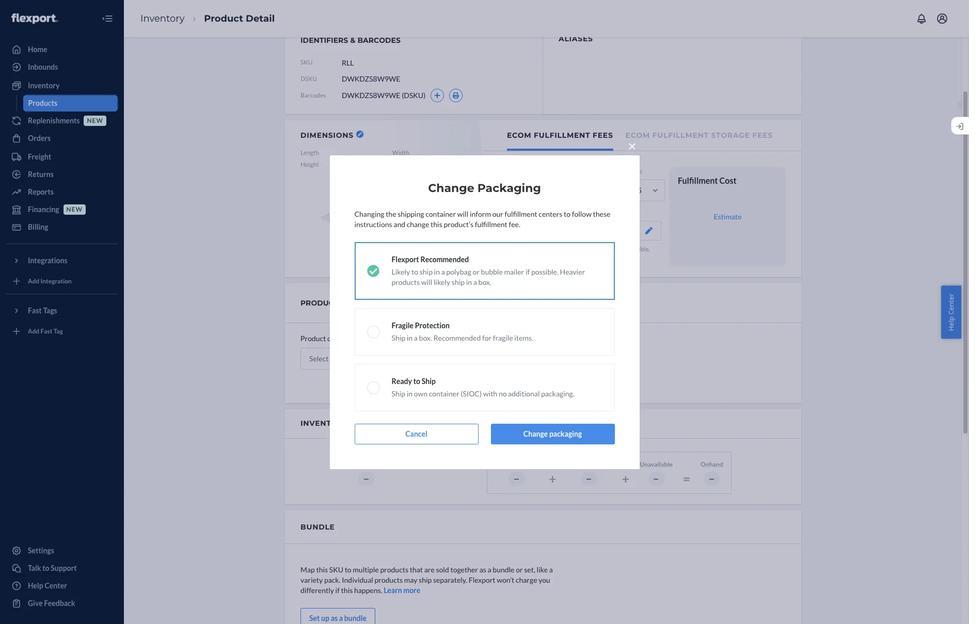 Task type: describe. For each thing, give the bounding box(es) containing it.
1 vertical spatial packaging
[[507, 209, 535, 216]]

give
[[28, 599, 43, 608]]

cost
[[720, 176, 737, 185]]

packaging inside × document
[[478, 181, 541, 195]]

bubble inside likely to ship in a polybag or bubble mailer if possible. heavier products will likely ship in a box.
[[584, 245, 602, 253]]

2 vertical spatial inventory
[[301, 419, 349, 428]]

fulfillment for ecom fulfillment fees
[[534, 131, 590, 140]]

home link
[[6, 41, 118, 58]]

together
[[451, 565, 478, 574]]

will inside changing the shipping container will inform our fulfillment centers to follow these instructions and change this product's fulfillment fee.
[[457, 209, 468, 218]]

ship for fragile protection
[[392, 333, 405, 342]]

variety
[[301, 576, 323, 585]]

set up as a bundle button
[[301, 608, 375, 624]]

and
[[394, 220, 405, 228]]

to inside changing the shipping container will inform our fulfillment centers to follow these instructions and change this product's fulfillment fee.
[[564, 209, 571, 218]]

width
[[392, 149, 409, 156]]

pack.
[[324, 576, 341, 585]]

these
[[593, 209, 611, 218]]

1 vertical spatial this
[[316, 565, 328, 574]]

sold
[[436, 565, 449, 574]]

reports link
[[6, 184, 118, 200]]

fragile
[[493, 333, 513, 342]]

― for inbound
[[363, 475, 370, 483]]

flexport for flexport recommended
[[516, 226, 543, 235]]

change packaging button
[[491, 424, 615, 444]]

add fast tag
[[28, 328, 63, 335]]

― for onhand
[[709, 475, 715, 483]]

to inside talk to support button
[[42, 564, 49, 573]]

you
[[539, 576, 550, 585]]

2 vertical spatial ship
[[392, 389, 405, 398]]

may
[[404, 576, 417, 585]]

center inside button
[[947, 293, 956, 315]]

instructions
[[354, 220, 392, 228]]

×
[[628, 137, 636, 154]]

more
[[403, 586, 420, 595]]

or inside flexport recommended likely to ship in a polybag or bubble mailer if possible. heavier products will likely ship in a box.
[[473, 267, 480, 276]]

freight link
[[6, 149, 118, 165]]

help center button
[[942, 286, 961, 339]]

give feedback button
[[6, 595, 118, 612]]

product
[[301, 299, 339, 308]]

pen image
[[645, 227, 653, 235]]

2 fees from the left
[[753, 131, 773, 140]]

follow
[[572, 209, 592, 218]]

flexport logo image
[[11, 13, 58, 24]]

dtc fulfillment
[[495, 460, 539, 468]]

ready to ship ship in own container (sioc) with no additional packaging.
[[392, 377, 575, 398]]

products up the may
[[380, 565, 408, 574]]

settings link
[[6, 543, 118, 559]]

(sioc)
[[461, 389, 482, 398]]

change packaging
[[524, 429, 582, 438]]

units
[[628, 167, 642, 175]]

1 horizontal spatial this
[[341, 586, 353, 595]]

integration
[[41, 278, 72, 285]]

a inside fragile protection ship in a box. recommended for fragile items.
[[414, 333, 418, 342]]

products inside likely to ship in a polybag or bubble mailer if possible. heavier products will likely ship in a box.
[[530, 254, 554, 262]]

set
[[309, 614, 320, 623]]

onhand
[[701, 460, 723, 468]]

close navigation image
[[101, 12, 114, 25]]

learn
[[384, 586, 402, 595]]

help center inside button
[[947, 293, 956, 331]]

as inside map this sku to multiple products that are sold together as a bundle or set, like a variety pack. individual products may ship separately. flexport won't charge you differently if this happens.
[[480, 565, 486, 574]]

billing
[[28, 223, 48, 231]]

product detail
[[204, 13, 275, 24]]

bundle inside map this sku to multiple products that are sold together as a bundle or set, like a variety pack. individual products may ship separately. flexport won't charge you differently if this happens.
[[493, 565, 515, 574]]

bubble inside flexport recommended likely to ship in a polybag or bubble mailer if possible. heavier products will likely ship in a box.
[[481, 267, 503, 276]]

reports
[[28, 187, 54, 196]]

help inside button
[[947, 316, 956, 331]]

inform
[[470, 209, 491, 218]]

packaging
[[549, 429, 582, 438]]

own
[[414, 389, 428, 398]]

freight
[[28, 152, 51, 161]]

&
[[350, 36, 355, 45]]

category
[[341, 299, 382, 308]]

map this sku to multiple products that are sold together as a bundle or set, like a variety pack. individual products may ship separately. flexport won't charge you differently if this happens.
[[301, 565, 553, 595]]

feedback
[[44, 599, 75, 608]]

ship for ready to ship
[[422, 377, 436, 385]]

inbounds
[[28, 62, 58, 71]]

ship up fragile protection ship in a box. recommended for fragile items.
[[452, 278, 465, 286]]

this inside changing the shipping container will inform our fulfillment centers to follow these instructions and change this product's fulfillment fee.
[[431, 220, 442, 228]]

1 fees from the left
[[593, 131, 613, 140]]

recommended for flexport recommended likely to ship in a polybag or bubble mailer if possible. heavier products will likely ship in a box.
[[421, 255, 469, 264]]

cancel
[[405, 429, 427, 438]]

identifiers & barcodes
[[301, 36, 401, 45]]

with
[[483, 389, 497, 398]]

billing link
[[6, 219, 118, 235]]

― for reserve storage
[[586, 475, 593, 483]]

talk
[[28, 564, 41, 573]]

estimate
[[714, 212, 742, 221]]

shipping
[[398, 209, 424, 218]]

dwkdzs8w9we (dsku)
[[342, 91, 426, 100]]

tag
[[54, 328, 63, 335]]

a down the product's
[[441, 267, 445, 276]]

if inside flexport recommended likely to ship in a polybag or bubble mailer if possible. heavier products will likely ship in a box.
[[526, 267, 530, 276]]

flexport recommended button
[[507, 221, 661, 241]]

or inside map this sku to multiple products that are sold together as a bundle or set, like a variety pack. individual products may ship separately. flexport won't charge you differently if this happens.
[[516, 565, 523, 574]]

replenishments
[[28, 116, 80, 125]]

ecom for ecom fulfillment fees
[[507, 131, 532, 140]]

storage inside "ecom fulfillment storage fees" tab
[[711, 131, 750, 140]]

barcodes
[[301, 92, 326, 99]]

will inside likely to ship in a polybag or bubble mailer if possible. heavier products will likely ship in a box.
[[555, 254, 565, 262]]

0 horizontal spatial help
[[28, 581, 43, 590]]

0 horizontal spatial sku
[[301, 59, 313, 66]]

set,
[[524, 565, 535, 574]]

product for product detail
[[204, 13, 243, 24]]

add fast tag link
[[6, 323, 118, 340]]

identifiers
[[301, 36, 348, 45]]

ecom fulfillment fees tab
[[507, 120, 613, 151]]

reserve storage
[[567, 460, 612, 468]]

fast
[[41, 328, 52, 335]]

(dsku)
[[402, 91, 426, 100]]

flexport for flexport recommended likely to ship in a polybag or bubble mailer if possible. heavier products will likely ship in a box.
[[392, 255, 419, 264]]

a down flexport recommended
[[550, 245, 553, 253]]

that
[[410, 565, 423, 574]]

fulfillment for ecom fulfillment storage fees
[[653, 131, 709, 140]]

check circle image
[[367, 265, 379, 277]]

ecom for ecom fulfillment storage fees
[[626, 131, 650, 140]]

products up learn
[[375, 576, 403, 585]]

ecom fulfillment storage fees
[[626, 131, 773, 140]]

products inside flexport recommended likely to ship in a polybag or bubble mailer if possible. heavier products will likely ship in a box.
[[392, 278, 420, 286]]

product detail link
[[204, 13, 275, 24]]

contains
[[450, 334, 479, 343]]

0 horizontal spatial inventory link
[[6, 77, 118, 94]]

change packaging
[[428, 181, 541, 195]]

mailer inside likely to ship in a polybag or bubble mailer if possible. heavier products will likely ship in a box.
[[604, 245, 621, 253]]

1 vertical spatial center
[[45, 581, 67, 590]]

products
[[28, 99, 57, 107]]

learn more button
[[384, 586, 420, 596]]

multiple
[[353, 565, 379, 574]]

orders link
[[6, 130, 118, 147]]

inbound
[[355, 460, 378, 468]]

fee.
[[509, 220, 520, 228]]

1 horizontal spatial inventory link
[[140, 13, 185, 24]]

likely inside likely to ship in a polybag or bubble mailer if possible. heavier products will likely ship in a box.
[[507, 245, 523, 253]]

1 vertical spatial storage
[[590, 460, 612, 468]]

0 vertical spatial fulfillment
[[505, 209, 537, 218]]

bundle inside button
[[344, 614, 367, 623]]



Task type: locate. For each thing, give the bounding box(es) containing it.
1 vertical spatial new
[[66, 206, 83, 213]]

separately.
[[433, 576, 467, 585]]

likely inside flexport recommended likely to ship in a polybag or bubble mailer if possible. heavier products will likely ship in a box.
[[392, 267, 410, 276]]

cancel button
[[354, 424, 478, 444]]

add integration
[[28, 278, 72, 285]]

mailer down fee.
[[504, 267, 524, 276]]

or down flexport recommended button
[[577, 245, 583, 253]]

recommended inside button
[[544, 226, 591, 235]]

in
[[543, 245, 548, 253], [594, 254, 599, 262], [434, 267, 440, 276], [466, 278, 472, 286], [407, 333, 413, 342], [407, 389, 413, 398]]

dtc
[[495, 460, 507, 468]]

as inside button
[[331, 614, 338, 623]]

1 horizontal spatial heavier
[[560, 267, 585, 276]]

3 ― from the left
[[586, 475, 593, 483]]

1 vertical spatial mailer
[[504, 267, 524, 276]]

0 horizontal spatial storage
[[590, 460, 612, 468]]

0 horizontal spatial product
[[204, 13, 243, 24]]

product inside breadcrumbs navigation
[[204, 13, 243, 24]]

recommended down follow
[[544, 226, 591, 235]]

1 horizontal spatial likely
[[507, 245, 523, 253]]

a right up
[[339, 614, 343, 623]]

1 ― from the left
[[363, 475, 370, 483]]

2 vertical spatial recommended
[[433, 333, 481, 342]]

1 vertical spatial polybag
[[446, 267, 471, 276]]

1 horizontal spatial help
[[947, 316, 956, 331]]

new down products 'link'
[[87, 117, 103, 125]]

to right talk
[[42, 564, 49, 573]]

0 vertical spatial mailer
[[604, 245, 621, 253]]

2 ― from the left
[[514, 475, 520, 483]]

ship up the own
[[422, 377, 436, 385]]

ship down fragile
[[392, 333, 405, 342]]

possible. down pen icon
[[627, 245, 650, 253]]

0 vertical spatial dwkdzs8w9we
[[342, 74, 400, 83]]

new
[[87, 117, 103, 125], [66, 206, 83, 213]]

or inside likely to ship in a polybag or bubble mailer if possible. heavier products will likely ship in a box.
[[577, 245, 583, 253]]

dimensions
[[301, 131, 354, 140]]

0 vertical spatial help
[[947, 316, 956, 331]]

1 vertical spatial product
[[301, 334, 326, 343]]

0 horizontal spatial bundle
[[344, 614, 367, 623]]

change inside button
[[524, 429, 548, 438]]

barcodes
[[358, 36, 401, 45]]

1 horizontal spatial likely
[[566, 254, 580, 262]]

0 vertical spatial likely
[[566, 254, 580, 262]]

sku up dsku
[[301, 59, 313, 66]]

0 horizontal spatial this
[[316, 565, 328, 574]]

― down dtc fulfillment
[[514, 475, 520, 483]]

happens.
[[354, 586, 382, 595]]

packaging
[[478, 181, 541, 195], [507, 209, 535, 216]]

bundle up won't
[[493, 565, 515, 574]]

1 horizontal spatial or
[[516, 565, 523, 574]]

1 vertical spatial help
[[28, 581, 43, 590]]

flexport inside flexport recommended likely to ship in a polybag or bubble mailer if possible. heavier products will likely ship in a box.
[[392, 255, 419, 264]]

change for change packaging
[[428, 181, 474, 195]]

0 vertical spatial this
[[431, 220, 442, 228]]

likely right check circle 'image' on the top
[[392, 267, 410, 276]]

fulfillment up fee.
[[505, 209, 537, 218]]

no
[[472, 356, 481, 364]]

container right the own
[[429, 389, 459, 398]]

2 horizontal spatial if
[[622, 245, 626, 253]]

0 vertical spatial recommended
[[544, 226, 591, 235]]

2 horizontal spatial inventory
[[301, 419, 349, 428]]

changing the shipping container will inform our fulfillment centers to follow these instructions and change this product's fulfillment fee.
[[354, 209, 611, 228]]

1 vertical spatial ship
[[422, 377, 436, 385]]

contains battery
[[450, 334, 504, 343]]

1 horizontal spatial center
[[947, 293, 956, 315]]

0 vertical spatial new
[[87, 117, 103, 125]]

1 horizontal spatial help center
[[947, 293, 956, 331]]

mailer
[[604, 245, 621, 253], [504, 267, 524, 276]]

+
[[549, 471, 556, 487], [622, 471, 630, 487]]

1 vertical spatial inventory
[[28, 81, 60, 90]]

― for dtc fulfillment
[[514, 475, 520, 483]]

likely
[[507, 245, 523, 253], [392, 267, 410, 276]]

0 horizontal spatial fees
[[593, 131, 613, 140]]

1 horizontal spatial if
[[526, 267, 530, 276]]

1 ecom from the left
[[507, 131, 532, 140]]

will down flexport recommended
[[555, 254, 565, 262]]

0 vertical spatial storage
[[711, 131, 750, 140]]

1 vertical spatial fulfillment
[[475, 220, 507, 228]]

fulfillment down our
[[475, 220, 507, 228]]

estimate link
[[714, 212, 742, 221]]

sku up pack.
[[329, 565, 343, 574]]

box. inside fragile protection ship in a box. recommended for fragile items.
[[419, 333, 432, 342]]

center
[[947, 293, 956, 315], [45, 581, 67, 590]]

map
[[301, 565, 315, 574]]

product category
[[301, 299, 382, 308]]

talk to support
[[28, 564, 77, 573]]

1 horizontal spatial will
[[457, 209, 468, 218]]

2 vertical spatial flexport
[[469, 576, 496, 585]]

recommended down the product's
[[421, 255, 469, 264]]

1 vertical spatial change
[[524, 429, 548, 438]]

product left category
[[301, 334, 326, 343]]

if down flexport recommended button
[[622, 245, 626, 253]]

1 horizontal spatial box.
[[478, 278, 491, 286]]

a
[[550, 245, 553, 253], [600, 254, 603, 262], [441, 267, 445, 276], [473, 278, 477, 286], [414, 333, 418, 342], [488, 565, 491, 574], [549, 565, 553, 574], [339, 614, 343, 623]]

product's
[[444, 220, 474, 228]]

print image
[[452, 92, 460, 99]]

if down pack.
[[335, 586, 340, 595]]

ecom fulfillment fees
[[507, 131, 613, 140]]

this down 'individual'
[[341, 586, 353, 595]]

additional
[[508, 389, 540, 398]]

1 horizontal spatial inventory
[[140, 13, 185, 24]]

change
[[407, 220, 429, 228]]

will inside flexport recommended likely to ship in a polybag or bubble mailer if possible. heavier products will likely ship in a box.
[[421, 278, 432, 286]]

container inside changing the shipping container will inform our fulfillment centers to follow these instructions and change this product's fulfillment fee.
[[426, 209, 456, 218]]

heavier inside flexport recommended likely to ship in a polybag or bubble mailer if possible. heavier products will likely ship in a box.
[[560, 267, 585, 276]]

1 vertical spatial likely
[[434, 278, 450, 286]]

likely down fee.
[[507, 245, 523, 253]]

our
[[492, 209, 503, 218]]

height
[[301, 161, 319, 168]]

flexport down the together
[[469, 576, 496, 585]]

0 horizontal spatial change
[[428, 181, 474, 195]]

0 vertical spatial center
[[947, 293, 956, 315]]

this right 'map' on the left of page
[[316, 565, 328, 574]]

2 vertical spatial will
[[421, 278, 432, 286]]

likely
[[566, 254, 580, 262], [434, 278, 450, 286]]

dwkdzs8w9we for dwkdzs8w9we
[[342, 74, 400, 83]]

to inside ready to ship ship in own container (sioc) with no additional packaging.
[[413, 377, 420, 385]]

2 vertical spatial box.
[[419, 333, 432, 342]]

0 horizontal spatial +
[[549, 471, 556, 487]]

0 horizontal spatial likely
[[434, 278, 450, 286]]

bundle right up
[[344, 614, 367, 623]]

ship
[[531, 245, 542, 253], [581, 254, 592, 262], [420, 267, 433, 276], [452, 278, 465, 286], [419, 576, 432, 585]]

2 vertical spatial this
[[341, 586, 353, 595]]

change for change packaging
[[524, 429, 548, 438]]

new for replenishments
[[87, 117, 103, 125]]

new down reports link
[[66, 206, 83, 213]]

0 horizontal spatial heavier
[[507, 254, 529, 262]]

0 horizontal spatial help center
[[28, 581, 67, 590]]

help center link
[[6, 578, 118, 594]]

financing
[[28, 205, 59, 214]]

fulfillment cost
[[678, 176, 737, 185]]

polybag inside likely to ship in a polybag or bubble mailer if possible. heavier products will likely ship in a box.
[[554, 245, 575, 253]]

1 vertical spatial possible.
[[531, 267, 559, 276]]

2 horizontal spatial box.
[[604, 254, 615, 262]]

ship inside map this sku to multiple products that are sold together as a bundle or set, like a variety pack. individual products may ship separately. flexport won't charge you differently if this happens.
[[419, 576, 432, 585]]

in inside fragile protection ship in a box. recommended for fragile items.
[[407, 333, 413, 342]]

0 vertical spatial inventory link
[[140, 13, 185, 24]]

to inside flexport recommended likely to ship in a polybag or bubble mailer if possible. heavier products will likely ship in a box.
[[412, 267, 418, 276]]

None text field
[[342, 53, 419, 72]]

0 vertical spatial bundle
[[493, 565, 515, 574]]

if down flexport recommended
[[526, 267, 530, 276]]

0 vertical spatial product
[[204, 13, 243, 24]]

2 horizontal spatial flexport
[[516, 226, 543, 235]]

flexport down centers
[[516, 226, 543, 235]]

fragile
[[392, 321, 414, 330]]

ship down the ready
[[392, 389, 405, 398]]

2 add from the top
[[28, 328, 39, 335]]

for
[[482, 333, 492, 342]]

packaging up our
[[478, 181, 541, 195]]

packaging up fee.
[[507, 209, 535, 216]]

1 vertical spatial sku
[[329, 565, 343, 574]]

1 horizontal spatial product
[[301, 334, 326, 343]]

dwkdzs8w9we
[[342, 74, 400, 83], [342, 91, 400, 100]]

as right up
[[331, 614, 338, 623]]

flexport recommended likely to ship in a polybag or bubble mailer if possible. heavier products will likely ship in a box.
[[392, 255, 585, 286]]

inventory
[[140, 13, 185, 24], [28, 81, 60, 90], [301, 419, 349, 428]]

packaging.
[[541, 389, 575, 398]]

help
[[947, 316, 956, 331], [28, 581, 43, 590]]

tab list containing ecom fulfillment fees
[[482, 120, 801, 151]]

add left the fast on the left of page
[[28, 328, 39, 335]]

0 horizontal spatial polybag
[[446, 267, 471, 276]]

4 ― from the left
[[653, 475, 660, 483]]

likely to ship in a polybag or bubble mailer if possible. heavier products will likely ship in a box.
[[507, 245, 650, 262]]

add for add fast tag
[[28, 328, 39, 335]]

change up the product's
[[428, 181, 474, 195]]

a down flexport recommended button
[[600, 254, 603, 262]]

product for product category
[[301, 334, 326, 343]]

2 + from the left
[[622, 471, 630, 487]]

ready
[[392, 377, 412, 385]]

or left set,
[[516, 565, 523, 574]]

0 horizontal spatial new
[[66, 206, 83, 213]]

centers
[[539, 209, 562, 218]]

recommended inside flexport recommended likely to ship in a polybag or bubble mailer if possible. heavier products will likely ship in a box.
[[421, 255, 469, 264]]

no
[[499, 389, 507, 398]]

1 vertical spatial bubble
[[481, 267, 503, 276]]

a right the together
[[488, 565, 491, 574]]

to left follow
[[564, 209, 571, 218]]

mailer inside flexport recommended likely to ship in a polybag or bubble mailer if possible. heavier products will likely ship in a box.
[[504, 267, 524, 276]]

― down inbound
[[363, 475, 370, 483]]

bundle
[[301, 523, 335, 532]]

recommended for flexport recommended
[[544, 226, 591, 235]]

mailer down flexport recommended button
[[604, 245, 621, 253]]

to down flexport recommended
[[524, 245, 530, 253]]

― down reserve storage
[[586, 475, 593, 483]]

add for add integration
[[28, 278, 39, 285]]

1 vertical spatial heavier
[[560, 267, 585, 276]]

1 vertical spatial help center
[[28, 581, 67, 590]]

breadcrumbs navigation
[[132, 3, 283, 34]]

0 horizontal spatial will
[[421, 278, 432, 286]]

as right the together
[[480, 565, 486, 574]]

learn more
[[384, 586, 420, 595]]

ship down change
[[420, 267, 433, 276]]

possible. inside flexport recommended likely to ship in a polybag or bubble mailer if possible. heavier products will likely ship in a box.
[[531, 267, 559, 276]]

1 horizontal spatial polybag
[[554, 245, 575, 253]]

0 vertical spatial sku
[[301, 59, 313, 66]]

polybag down flexport recommended
[[554, 245, 575, 253]]

1 horizontal spatial bubble
[[584, 245, 602, 253]]

recommended inside fragile protection ship in a box. recommended for fragile items.
[[433, 333, 481, 342]]

plus image
[[434, 92, 441, 99]]

box. inside flexport recommended likely to ship in a polybag or bubble mailer if possible. heavier products will likely ship in a box.
[[478, 278, 491, 286]]

likely inside flexport recommended likely to ship in a polybag or bubble mailer if possible. heavier products will likely ship in a box.
[[434, 278, 450, 286]]

change left packaging
[[524, 429, 548, 438]]

1 horizontal spatial sku
[[329, 565, 343, 574]]

2 ecom from the left
[[626, 131, 650, 140]]

ship down are
[[419, 576, 432, 585]]

― for unavailable
[[653, 475, 660, 483]]

support
[[51, 564, 77, 573]]

to
[[564, 209, 571, 218], [524, 245, 530, 253], [412, 267, 418, 276], [413, 377, 420, 385], [42, 564, 49, 573], [345, 565, 351, 574]]

fulfillment for dtc fulfillment
[[508, 460, 539, 468]]

ecom fulfillment storage fees tab
[[626, 120, 773, 149]]

0 vertical spatial ship
[[392, 333, 405, 342]]

1 add from the top
[[28, 278, 39, 285]]

dwkdzs8w9we up dwkdzs8w9we (dsku)
[[342, 74, 400, 83]]

box. inside likely to ship in a polybag or bubble mailer if possible. heavier products will likely ship in a box.
[[604, 254, 615, 262]]

flexport down and
[[392, 255, 419, 264]]

ship down flexport recommended
[[531, 245, 542, 253]]

this right change
[[431, 220, 442, 228]]

products
[[530, 254, 554, 262], [392, 278, 420, 286], [380, 565, 408, 574], [375, 576, 403, 585]]

0 horizontal spatial center
[[45, 581, 67, 590]]

won't
[[497, 576, 514, 585]]

heavier down fee.
[[507, 254, 529, 262]]

flexport inside button
[[516, 226, 543, 235]]

1 + from the left
[[549, 471, 556, 487]]

1 vertical spatial dwkdzs8w9we
[[342, 91, 400, 100]]

likely inside likely to ship in a polybag or bubble mailer if possible. heavier products will likely ship in a box.
[[566, 254, 580, 262]]

container inside ready to ship ship in own container (sioc) with no additional packaging.
[[429, 389, 459, 398]]

0 horizontal spatial inventory
[[28, 81, 60, 90]]

home
[[28, 45, 47, 54]]

2 vertical spatial or
[[516, 565, 523, 574]]

differently
[[301, 586, 334, 595]]

product left detail
[[204, 13, 243, 24]]

likely down flexport recommended button
[[566, 254, 580, 262]]

flexport recommended
[[516, 226, 591, 235]]

0 vertical spatial heavier
[[507, 254, 529, 262]]

0 vertical spatial polybag
[[554, 245, 575, 253]]

are
[[424, 565, 435, 574]]

in inside ready to ship ship in own container (sioc) with no additional packaging.
[[407, 389, 413, 398]]

1 vertical spatial will
[[555, 254, 565, 262]]

0 vertical spatial container
[[426, 209, 456, 218]]

0 vertical spatial help center
[[947, 293, 956, 331]]

a down protection
[[414, 333, 418, 342]]

pencil alt image
[[358, 132, 362, 136]]

orders
[[28, 134, 51, 143]]

1 vertical spatial or
[[473, 267, 480, 276]]

to inside map this sku to multiple products that are sold together as a bundle or set, like a variety pack. individual products may ship separately. flexport won't charge you differently if this happens.
[[345, 565, 351, 574]]

as
[[480, 565, 486, 574], [331, 614, 338, 623]]

products down flexport recommended
[[530, 254, 554, 262]]

inventory inside breadcrumbs navigation
[[140, 13, 185, 24]]

fulfillment
[[505, 209, 537, 218], [475, 220, 507, 228]]

new for financing
[[66, 206, 83, 213]]

category
[[327, 334, 355, 343]]

to inside likely to ship in a polybag or bubble mailer if possible. heavier products will likely ship in a box.
[[524, 245, 530, 253]]

2 vertical spatial if
[[335, 586, 340, 595]]

0 horizontal spatial flexport
[[392, 255, 419, 264]]

recommended
[[544, 226, 591, 235], [421, 255, 469, 264], [433, 333, 481, 342]]

changing
[[354, 209, 384, 218]]

if inside likely to ship in a polybag or bubble mailer if possible. heavier products will likely ship in a box.
[[622, 245, 626, 253]]

2 dwkdzs8w9we from the top
[[342, 91, 400, 100]]

heavier inside likely to ship in a polybag or bubble mailer if possible. heavier products will likely ship in a box.
[[507, 254, 529, 262]]

0 vertical spatial add
[[28, 278, 39, 285]]

possible. inside likely to ship in a polybag or bubble mailer if possible. heavier products will likely ship in a box.
[[627, 245, 650, 253]]

dwkdzs8w9we for dwkdzs8w9we (dsku)
[[342, 91, 400, 100]]

1 vertical spatial box.
[[478, 278, 491, 286]]

× button
[[625, 135, 640, 154]]

will up protection
[[421, 278, 432, 286]]

to up 'individual'
[[345, 565, 351, 574]]

0 vertical spatial flexport
[[516, 226, 543, 235]]

ship down flexport recommended button
[[581, 254, 592, 262]]

recommended down protection
[[433, 333, 481, 342]]

0 vertical spatial bubble
[[584, 245, 602, 253]]

1 horizontal spatial storage
[[711, 131, 750, 140]]

possible. down likely to ship in a polybag or bubble mailer if possible. heavier products will likely ship in a box.
[[531, 267, 559, 276]]

― down onhand
[[709, 475, 715, 483]]

bubble
[[584, 245, 602, 253], [481, 267, 503, 276]]

polybag down the product's
[[446, 267, 471, 276]]

tab list
[[482, 120, 801, 151]]

― down unavailable
[[653, 475, 660, 483]]

2 horizontal spatial this
[[431, 220, 442, 228]]

reserve
[[567, 460, 589, 468]]

like
[[537, 565, 548, 574]]

container
[[426, 209, 456, 218], [429, 389, 459, 398]]

ship inside fragile protection ship in a box. recommended for fragile items.
[[392, 333, 405, 342]]

1 horizontal spatial ecom
[[626, 131, 650, 140]]

1 dwkdzs8w9we from the top
[[342, 74, 400, 83]]

aliases
[[559, 34, 593, 43]]

container up the product's
[[426, 209, 456, 218]]

returns
[[28, 170, 54, 179]]

up
[[321, 614, 329, 623]]

5 ― from the left
[[709, 475, 715, 483]]

if
[[622, 245, 626, 253], [526, 267, 530, 276], [335, 586, 340, 595]]

1 vertical spatial likely
[[392, 267, 410, 276]]

1 horizontal spatial new
[[87, 117, 103, 125]]

polybag inside flexport recommended likely to ship in a polybag or bubble mailer if possible. heavier products will likely ship in a box.
[[446, 267, 471, 276]]

a inside the set up as a bundle button
[[339, 614, 343, 623]]

a right like on the right bottom
[[549, 565, 553, 574]]

sku
[[301, 59, 313, 66], [329, 565, 343, 574]]

products link
[[23, 95, 118, 112]]

likely up protection
[[434, 278, 450, 286]]

add left integration
[[28, 278, 39, 285]]

products up fragile
[[392, 278, 420, 286]]

heavier down likely to ship in a polybag or bubble mailer if possible. heavier products will likely ship in a box.
[[560, 267, 585, 276]]

or down the product's
[[473, 267, 480, 276]]

0 vertical spatial packaging
[[478, 181, 541, 195]]

storage up cost
[[711, 131, 750, 140]]

charge
[[516, 576, 537, 585]]

a up fragile protection ship in a box. recommended for fragile items.
[[473, 278, 477, 286]]

1 vertical spatial add
[[28, 328, 39, 335]]

will up the product's
[[457, 209, 468, 218]]

product
[[204, 13, 243, 24], [301, 334, 326, 343]]

dwkdzs8w9we up the pencil alt icon
[[342, 91, 400, 100]]

storage right 'reserve'
[[590, 460, 612, 468]]

add
[[28, 278, 39, 285], [28, 328, 39, 335]]

to up the own
[[413, 377, 420, 385]]

to right check circle 'image' on the top
[[412, 267, 418, 276]]

if inside map this sku to multiple products that are sold together as a bundle or set, like a variety pack. individual products may ship separately. flexport won't charge you differently if this happens.
[[335, 586, 340, 595]]

0 horizontal spatial if
[[335, 586, 340, 595]]

flexport inside map this sku to multiple products that are sold together as a bundle or set, like a variety pack. individual products may ship separately. flexport won't charge you differently if this happens.
[[469, 576, 496, 585]]

× document
[[330, 135, 640, 469]]

sku inside map this sku to multiple products that are sold together as a bundle or set, like a variety pack. individual products may ship separately. flexport won't charge you differently if this happens.
[[329, 565, 343, 574]]



Task type: vqa. For each thing, say whether or not it's contained in the screenshot.
the Integrations dropdown button
no



